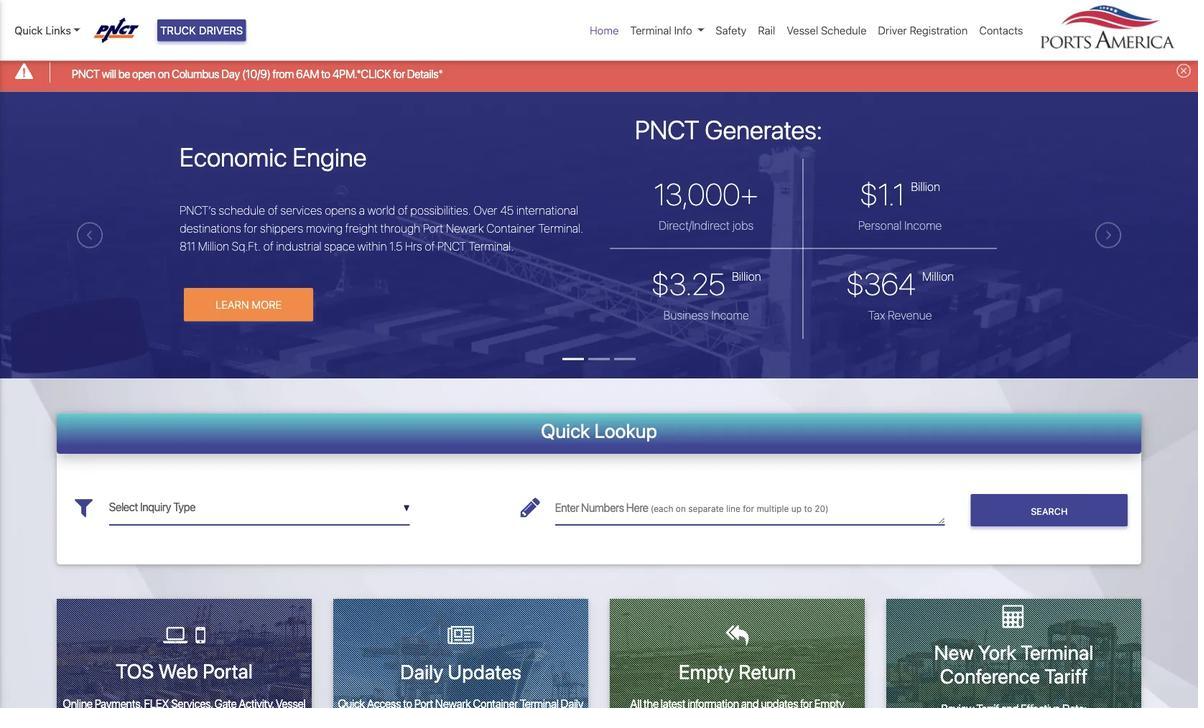 Task type: locate. For each thing, give the bounding box(es) containing it.
pnct's schedule of services opens a world of possibilities.                                 over 45 international destinations for shippers moving freight through port newark container terminal. 811 million sq.ft. of industrial space within 1.5 hrs of pnct terminal.
[[180, 203, 584, 253]]

1 horizontal spatial for
[[393, 67, 405, 81]]

terminal info
[[631, 24, 693, 37]]

1 horizontal spatial terminal
[[1021, 641, 1094, 665]]

on for open
[[158, 67, 170, 81]]

2 vertical spatial for
[[743, 504, 755, 514]]

more
[[252, 299, 282, 311]]

truck
[[160, 24, 196, 37]]

0 horizontal spatial terminal.
[[469, 239, 514, 253]]

1 horizontal spatial pnct
[[438, 239, 466, 253]]

20)
[[815, 504, 829, 514]]

income for $1.1
[[905, 219, 943, 232]]

new
[[935, 641, 974, 665]]

quick lookup
[[541, 419, 658, 442]]

for
[[393, 67, 405, 81], [244, 221, 258, 235], [743, 504, 755, 514]]

0 horizontal spatial to
[[322, 67, 331, 81]]

2 horizontal spatial pnct
[[635, 114, 700, 144]]

to for 4pm.*click
[[322, 67, 331, 81]]

for up sq.ft.
[[244, 221, 258, 235]]

driver
[[879, 24, 908, 37]]

0 vertical spatial on
[[158, 67, 170, 81]]

1 vertical spatial pnct
[[635, 114, 700, 144]]

1 horizontal spatial income
[[905, 219, 943, 232]]

13,000+
[[655, 176, 759, 212]]

close image
[[1177, 63, 1192, 78]]

$3.25 billion
[[652, 266, 762, 302]]

45
[[500, 203, 514, 217]]

1 horizontal spatial quick
[[541, 419, 591, 442]]

0 vertical spatial for
[[393, 67, 405, 81]]

0 vertical spatial terminal
[[631, 24, 672, 37]]

0 horizontal spatial quick
[[14, 24, 43, 37]]

pnct
[[72, 67, 100, 81], [635, 114, 700, 144], [438, 239, 466, 253]]

numbers
[[582, 501, 625, 515]]

0 vertical spatial terminal.
[[539, 221, 584, 235]]

a
[[359, 203, 365, 217]]

to inside 'enter numbers here (each on separate line for multiple up to 20)'
[[805, 504, 813, 514]]

port
[[423, 221, 444, 235]]

pnct inside pnct's schedule of services opens a world of possibilities.                                 over 45 international destinations for shippers moving freight through port newark container terminal. 811 million sq.ft. of industrial space within 1.5 hrs of pnct terminal.
[[438, 239, 466, 253]]

0 vertical spatial income
[[905, 219, 943, 232]]

learn more button
[[184, 288, 314, 322]]

billion for $1.1
[[912, 180, 941, 193]]

0 horizontal spatial pnct
[[72, 67, 100, 81]]

income down $1.1 billion
[[905, 219, 943, 232]]

1 horizontal spatial billion
[[912, 180, 941, 193]]

0 horizontal spatial million
[[198, 239, 229, 253]]

for inside pnct's schedule of services opens a world of possibilities.                                 over 45 international destinations for shippers moving freight through port newark container terminal. 811 million sq.ft. of industrial space within 1.5 hrs of pnct terminal.
[[244, 221, 258, 235]]

income for $3.25
[[712, 308, 749, 322]]

international
[[517, 203, 579, 217]]

to for 20)
[[805, 504, 813, 514]]

0 horizontal spatial income
[[712, 308, 749, 322]]

1 horizontal spatial terminal.
[[539, 221, 584, 235]]

1 vertical spatial for
[[244, 221, 258, 235]]

$1.1
[[861, 176, 905, 212]]

0 horizontal spatial billion
[[732, 270, 762, 283]]

0 vertical spatial to
[[322, 67, 331, 81]]

engine
[[293, 141, 367, 172]]

tax
[[869, 308, 886, 322]]

revenue
[[889, 308, 933, 322]]

for left the details*
[[393, 67, 405, 81]]

billion for $3.25
[[732, 270, 762, 283]]

columbus
[[172, 67, 219, 81]]

open
[[132, 67, 156, 81]]

0 horizontal spatial on
[[158, 67, 170, 81]]

2 horizontal spatial for
[[743, 504, 755, 514]]

to inside 'link'
[[322, 67, 331, 81]]

on inside 'enter numbers here (each on separate line for multiple up to 20)'
[[676, 504, 686, 514]]

will
[[102, 67, 116, 81]]

vessel
[[787, 24, 819, 37]]

empty return
[[679, 660, 797, 684]]

1 vertical spatial to
[[805, 504, 813, 514]]

on inside pnct will be open on columbus day (10/9) from 6am to 4pm.*click for details* 'link'
[[158, 67, 170, 81]]

0 vertical spatial billion
[[912, 180, 941, 193]]

1 vertical spatial terminal
[[1021, 641, 1094, 665]]

billion right the $1.1
[[912, 180, 941, 193]]

learn
[[216, 299, 249, 311]]

None text field
[[109, 490, 410, 526], [555, 490, 946, 526], [109, 490, 410, 526], [555, 490, 946, 526]]

1 vertical spatial income
[[712, 308, 749, 322]]

drivers
[[199, 24, 243, 37]]

0 vertical spatial million
[[198, 239, 229, 253]]

of up the "shippers"
[[268, 203, 278, 217]]

on right (each
[[676, 504, 686, 514]]

$1.1 billion
[[861, 176, 941, 212]]

rail link
[[753, 16, 782, 44]]

industrial
[[276, 239, 322, 253]]

quick
[[14, 24, 43, 37], [541, 419, 591, 442]]

811
[[180, 239, 196, 253]]

world
[[368, 203, 395, 217]]

1 vertical spatial quick
[[541, 419, 591, 442]]

billion down jobs
[[732, 270, 762, 283]]

quick left links
[[14, 24, 43, 37]]

quick links
[[14, 24, 71, 37]]

0 vertical spatial pnct
[[72, 67, 100, 81]]

quick links link
[[14, 22, 80, 38]]

daily
[[400, 660, 444, 684]]

1 vertical spatial on
[[676, 504, 686, 514]]

terminal.
[[539, 221, 584, 235], [469, 239, 514, 253]]

to right 6am
[[322, 67, 331, 81]]

business income
[[664, 308, 749, 322]]

daily updates
[[400, 660, 522, 684]]

billion
[[912, 180, 941, 193], [732, 270, 762, 283]]

pnct for pnct will be open on columbus day (10/9) from 6am to 4pm.*click for details*
[[72, 67, 100, 81]]

to right up
[[805, 504, 813, 514]]

pnct inside 'link'
[[72, 67, 100, 81]]

for right line
[[743, 504, 755, 514]]

terminal. down the international
[[539, 221, 584, 235]]

million up revenue
[[923, 270, 955, 283]]

newark
[[446, 221, 484, 235]]

on for (each
[[676, 504, 686, 514]]

income down $3.25 billion on the right
[[712, 308, 749, 322]]

contacts link
[[974, 16, 1030, 44]]

billion inside $1.1 billion
[[912, 180, 941, 193]]

terminal info link
[[625, 16, 710, 44]]

direct/indirect
[[659, 219, 730, 232]]

1 horizontal spatial on
[[676, 504, 686, 514]]

(each
[[651, 504, 674, 514]]

terminal inside new york terminal conference tariff
[[1021, 641, 1094, 665]]

portal
[[203, 660, 253, 684]]

contacts
[[980, 24, 1024, 37]]

through
[[381, 221, 421, 235]]

links
[[46, 24, 71, 37]]

terminal left the info
[[631, 24, 672, 37]]

economic
[[180, 141, 287, 172]]

1 horizontal spatial million
[[923, 270, 955, 283]]

schedule
[[822, 24, 867, 37]]

13,000+ direct/indirect jobs
[[655, 176, 759, 232]]

empty
[[679, 660, 735, 684]]

1 vertical spatial billion
[[732, 270, 762, 283]]

safety link
[[710, 16, 753, 44]]

0 vertical spatial quick
[[14, 24, 43, 37]]

within
[[358, 239, 387, 253]]

home
[[590, 24, 619, 37]]

million inside pnct's schedule of services opens a world of possibilities.                                 over 45 international destinations for shippers moving freight through port newark container terminal. 811 million sq.ft. of industrial space within 1.5 hrs of pnct terminal.
[[198, 239, 229, 253]]

possibilities.
[[411, 203, 471, 217]]

million down destinations
[[198, 239, 229, 253]]

to
[[322, 67, 331, 81], [805, 504, 813, 514]]

terminal up tariff
[[1021, 641, 1094, 665]]

from
[[273, 67, 294, 81]]

billion inside $3.25 billion
[[732, 270, 762, 283]]

on right open
[[158, 67, 170, 81]]

terminal. down container
[[469, 239, 514, 253]]

1 horizontal spatial to
[[805, 504, 813, 514]]

0 horizontal spatial for
[[244, 221, 258, 235]]

quick left lookup
[[541, 419, 591, 442]]

1 vertical spatial million
[[923, 270, 955, 283]]

2 vertical spatial pnct
[[438, 239, 466, 253]]

registration
[[910, 24, 968, 37]]

personal income
[[859, 219, 943, 232]]



Task type: describe. For each thing, give the bounding box(es) containing it.
multiple
[[757, 504, 790, 514]]

enter numbers here (each on separate line for multiple up to 20)
[[555, 501, 829, 515]]

line
[[727, 504, 741, 514]]

truck drivers
[[160, 24, 243, 37]]

for inside 'enter numbers here (each on separate line for multiple up to 20)'
[[743, 504, 755, 514]]

for inside 'link'
[[393, 67, 405, 81]]

search
[[1032, 506, 1068, 517]]

enter
[[555, 501, 580, 515]]

updates
[[448, 660, 522, 684]]

home link
[[584, 16, 625, 44]]

hrs
[[405, 239, 422, 253]]

truck drivers link
[[157, 19, 246, 41]]

moving
[[306, 221, 343, 235]]

destinations
[[180, 221, 241, 235]]

services
[[281, 203, 322, 217]]

day
[[222, 67, 240, 81]]

learn more
[[216, 299, 282, 311]]

of right sq.ft.
[[264, 239, 274, 253]]

conference
[[941, 665, 1041, 689]]

of up through
[[398, 203, 408, 217]]

tos
[[116, 660, 154, 684]]

pnct will be open on columbus day (10/9) from 6am to 4pm.*click for details* link
[[72, 65, 443, 82]]

over
[[474, 203, 498, 217]]

pnct's
[[180, 203, 216, 217]]

be
[[118, 67, 130, 81]]

4pm.*click
[[333, 67, 391, 81]]

sq.ft.
[[232, 239, 261, 253]]

pnct will be open on columbus day (10/9) from 6am to 4pm.*click for details* alert
[[0, 53, 1199, 92]]

▼
[[404, 503, 410, 513]]

separate
[[689, 504, 724, 514]]

new york terminal conference tariff
[[935, 641, 1094, 689]]

york
[[979, 641, 1017, 665]]

business
[[664, 308, 709, 322]]

pnct generates:
[[635, 114, 823, 144]]

million inside $364 million
[[923, 270, 955, 283]]

vessel schedule link
[[782, 16, 873, 44]]

$3.25
[[652, 266, 726, 302]]

safety
[[716, 24, 747, 37]]

vessel schedule
[[787, 24, 867, 37]]

search button
[[972, 495, 1128, 527]]

tariff
[[1045, 665, 1089, 689]]

return
[[739, 660, 797, 684]]

rail
[[759, 24, 776, 37]]

(10/9)
[[242, 67, 271, 81]]

economic engine
[[180, 141, 367, 172]]

driver registration
[[879, 24, 968, 37]]

pnct for pnct generates:
[[635, 114, 700, 144]]

up
[[792, 504, 802, 514]]

schedule
[[219, 203, 265, 217]]

tos web portal
[[116, 660, 253, 684]]

6am
[[296, 67, 319, 81]]

pnct will be open on columbus day (10/9) from 6am to 4pm.*click for details*
[[72, 67, 443, 81]]

generates:
[[705, 114, 823, 144]]

quick for quick lookup
[[541, 419, 591, 442]]

personal
[[859, 219, 902, 232]]

welcome to port newmark container terminal image
[[0, 92, 1199, 460]]

$364 million
[[847, 266, 955, 302]]

driver registration link
[[873, 16, 974, 44]]

info
[[675, 24, 693, 37]]

details*
[[408, 67, 443, 81]]

0 horizontal spatial terminal
[[631, 24, 672, 37]]

space
[[324, 239, 355, 253]]

container
[[487, 221, 536, 235]]

here
[[627, 501, 649, 515]]

$364
[[847, 266, 917, 302]]

1 vertical spatial terminal.
[[469, 239, 514, 253]]

jobs
[[733, 219, 754, 232]]

of right hrs
[[425, 239, 435, 253]]

quick for quick links
[[14, 24, 43, 37]]

lookup
[[595, 419, 658, 442]]



Task type: vqa. For each thing, say whether or not it's contained in the screenshot.
"Newark" to the bottom
no



